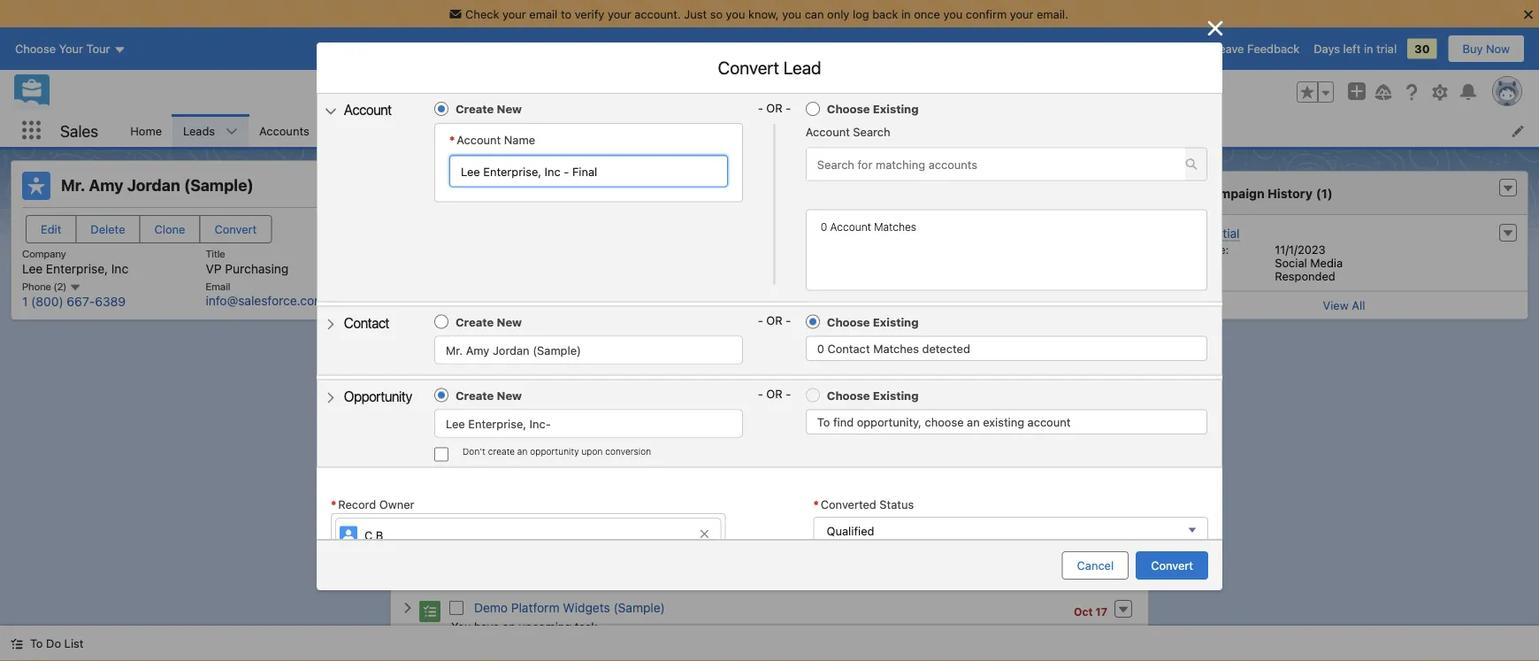 Task type: vqa. For each thing, say whether or not it's contained in the screenshot.
had
no



Task type: locate. For each thing, give the bounding box(es) containing it.
-
[[758, 101, 764, 114], [786, 101, 792, 114], [758, 314, 764, 327], [786, 314, 792, 327], [758, 387, 764, 401], [786, 387, 792, 401]]

3 existing from the top
[[873, 389, 919, 402]]

0 horizontal spatial this
[[798, 331, 818, 345]]

text default image inside to do list button
[[11, 638, 23, 650]]

sales left home
[[60, 121, 98, 140]]

3 create new from the top
[[456, 389, 522, 402]]

mr. right lead icon
[[61, 176, 85, 195]]

and up the points
[[875, 278, 896, 291]]

0 vertical spatial (sample)
[[184, 176, 254, 195]]

an up work
[[983, 331, 996, 345]]

1 new from the top
[[497, 102, 522, 116]]

2 create from the top
[[456, 315, 494, 328]]

lead
[[1040, 295, 1063, 310], [961, 313, 985, 327], [821, 331, 845, 345], [815, 366, 838, 380]]

• up the cancel 'button'
[[1085, 537, 1091, 550]]

1 horizontal spatial can
[[943, 295, 963, 310]]

0 vertical spatial jordan
[[127, 176, 180, 195]]

lead up converting
[[1040, 295, 1063, 310]]

sales down it
[[935, 348, 964, 363]]

to for to find opportunity, choose an existing account
[[818, 415, 830, 429]]

0 horizontal spatial lee
[[22, 261, 43, 276]]

2 existing from the top
[[873, 315, 919, 328]]

amy up lee enterprise, inc- on the left bottom of page
[[466, 343, 490, 357]]

lead down ensure
[[815, 366, 838, 380]]

details
[[497, 432, 535, 449]]

0 vertical spatial enterprise,
[[46, 261, 108, 276]]

0 vertical spatial or
[[767, 101, 783, 114]]

c b
[[365, 529, 383, 542]]

campaign history element
[[1160, 171, 1529, 320]]

email.
[[1037, 7, 1069, 20]]

0 vertical spatial choose
[[827, 102, 870, 116]]

0 down the determine
[[818, 342, 825, 355]]

convert button up title
[[200, 215, 272, 243]]

1 vertical spatial existing
[[873, 315, 919, 328]]

1 vertical spatial matches
[[874, 342, 920, 355]]

3 create from the top
[[456, 389, 494, 402]]

text default image inside contact dropdown button
[[325, 318, 337, 331]]

refresh button
[[970, 529, 1013, 557]]

record
[[338, 498, 376, 511]]

existing
[[873, 102, 919, 116], [873, 315, 919, 328], [873, 389, 919, 402]]

convert up search... button
[[718, 57, 780, 78]]

contacts link
[[343, 114, 413, 147]]

convert button
[[200, 215, 272, 243], [1137, 551, 1209, 580]]

jordan inside "button"
[[493, 343, 530, 357]]

to left find
[[818, 415, 830, 429]]

delete
[[91, 223, 125, 236]]

(sample) for demo platform widgets (sample) link
[[614, 601, 665, 615]]

2 vertical spatial choose
[[827, 389, 870, 402]]

to left develop
[[1047, 348, 1058, 363]]

1 horizontal spatial contact
[[828, 342, 871, 355]]

0 vertical spatial amy
[[89, 176, 123, 195]]

0 vertical spatial opportunity
[[999, 331, 1063, 345]]

1 vertical spatial lee
[[446, 417, 465, 430]]

in right back
[[902, 7, 911, 20]]

1 horizontal spatial for
[[998, 295, 1013, 310]]

view up the cancel 'button'
[[1095, 537, 1121, 550]]

an
[[983, 331, 996, 345], [967, 415, 980, 429], [518, 446, 528, 456], [503, 619, 516, 633]]

lead
[[784, 57, 822, 78]]

0 horizontal spatial convert button
[[200, 215, 272, 243]]

(sample) right the widgets
[[614, 601, 665, 615]]

enterprise, inside company lee enterprise, inc
[[46, 261, 108, 276]]

edit button
[[26, 215, 76, 243]]

leave feedback link
[[1214, 42, 1300, 55]]

media
[[1311, 256, 1344, 269]]

jordan up clone on the left top
[[127, 176, 180, 195]]

1 horizontal spatial to
[[968, 331, 979, 345]]

2 create new from the top
[[456, 315, 522, 328]]

enterprise, inside lee enterprise, inc- button
[[468, 417, 527, 430]]

0 vertical spatial create
[[456, 102, 494, 116]]

1 - or - from the top
[[758, 101, 792, 114]]

0 inside status
[[821, 221, 828, 233]]

matches down likelihood
[[874, 342, 920, 355]]

1 vertical spatial or
[[767, 314, 783, 327]]

back
[[873, 7, 899, 20]]

leave
[[1214, 42, 1245, 55]]

1 create new from the top
[[456, 102, 522, 116]]

can left the only
[[805, 7, 824, 20]]

- or - for contact
[[758, 314, 792, 327]]

leave feedback
[[1214, 42, 1300, 55]]

choose up find
[[827, 389, 870, 402]]

1 vertical spatial (sample)
[[533, 343, 581, 357]]

0 vertical spatial new
[[497, 102, 522, 116]]

2 vertical spatial existing
[[873, 389, 919, 402]]

choose existing for contact
[[827, 315, 919, 328]]

converting
[[988, 313, 1046, 327]]

this up converting
[[1017, 295, 1037, 310]]

and
[[875, 278, 896, 291], [911, 348, 932, 363]]

mr. amy jordan (sample)
[[61, 176, 254, 195], [446, 343, 581, 357]]

lead down solve
[[961, 313, 985, 327]]

1 vertical spatial convert button
[[1137, 551, 1209, 580]]

1 horizontal spatial this
[[938, 313, 958, 327]]

3 choose from the top
[[827, 389, 870, 402]]

this right of at the top right of the page
[[938, 313, 958, 327]]

text default image inside account dropdown button
[[325, 105, 337, 118]]

2 vertical spatial or
[[767, 387, 783, 401]]

1 horizontal spatial view all link
[[1161, 291, 1528, 319]]

- or -
[[758, 101, 792, 114], [758, 314, 792, 327], [758, 387, 792, 401]]

enterprise, up 1 (800) 667-6389 link
[[46, 261, 108, 276]]

all
[[1353, 299, 1366, 312], [925, 504, 939, 518], [977, 504, 990, 518], [1053, 504, 1066, 518], [1068, 537, 1081, 550], [1124, 537, 1137, 550]]

2 horizontal spatial convert
[[1152, 559, 1194, 572]]

1 vertical spatial enterprise,
[[468, 417, 527, 430]]

account
[[344, 101, 392, 118], [806, 125, 850, 138], [457, 133, 501, 146], [831, 221, 872, 233]]

social
[[1276, 256, 1308, 269]]

1 or from the top
[[767, 101, 783, 114]]

0 vertical spatial 0
[[821, 221, 828, 233]]

0 horizontal spatial view
[[1095, 537, 1121, 550]]

to right email
[[561, 7, 572, 20]]

* left account name
[[450, 133, 455, 146]]

None text field
[[450, 155, 729, 187]]

1 choose existing from the top
[[827, 102, 919, 116]]

view all link down media
[[1161, 291, 1528, 319]]

amy up delete button
[[89, 176, 123, 195]]

jordan
[[127, 176, 180, 195], [493, 343, 530, 357]]

1 horizontal spatial to
[[818, 415, 830, 429]]

0 horizontal spatial amy
[[89, 176, 123, 195]]

0 vertical spatial in
[[902, 7, 911, 20]]

list
[[120, 114, 1540, 147]]

list item
[[646, 114, 719, 147]]

1 vertical spatial and
[[911, 348, 932, 363]]

text default image inside opportunity dropdown button
[[325, 392, 337, 404]]

1 vertical spatial convert
[[215, 223, 257, 236]]

- or - up "dashboards"
[[758, 101, 792, 114]]

choose existing
[[827, 102, 919, 116], [827, 315, 919, 328], [827, 389, 919, 402]]

view
[[1324, 299, 1349, 312], [1095, 537, 1121, 550]]

lee up activity
[[446, 417, 465, 430]]

3 choose existing from the top
[[827, 389, 919, 402]]

1 horizontal spatial convert
[[718, 57, 780, 78]]

to
[[818, 415, 830, 429], [30, 637, 43, 650]]

convert up title
[[215, 223, 257, 236]]

create new for contact
[[456, 315, 522, 328]]

- or - down ensure
[[758, 387, 792, 401]]

contact up opportunity dropdown button
[[344, 314, 390, 331]]

mr. amy jordan (sample) up clone on the left top
[[61, 176, 254, 195]]

2 or from the top
[[767, 314, 783, 327]]

social media
[[1276, 256, 1344, 269]]

can left solve
[[943, 295, 963, 310]]

opportunity up together
[[999, 331, 1063, 345]]

choose existing down the points
[[827, 315, 919, 328]]

1 horizontal spatial jordan
[[493, 343, 530, 357]]

lead image
[[22, 172, 50, 200]]

0 vertical spatial matches
[[875, 221, 917, 233]]

determine
[[788, 313, 845, 327]]

contact button
[[314, 303, 400, 342]]

• right activities
[[1044, 504, 1050, 518]]

qualifying
[[841, 366, 895, 380]]

so
[[710, 7, 723, 20]]

to left do
[[30, 637, 43, 650]]

1 vertical spatial mr.
[[446, 343, 463, 357]]

(sample) for mr. amy jordan (sample) "button"
[[533, 343, 581, 357]]

•
[[968, 504, 974, 518], [1044, 504, 1050, 518], [1016, 537, 1021, 550], [1085, 537, 1091, 550]]

0 horizontal spatial (sample)
[[184, 176, 254, 195]]

matches up success
[[875, 221, 917, 233]]

1 horizontal spatial enterprise,
[[468, 417, 527, 430]]

1 vertical spatial in
[[1365, 42, 1374, 55]]

now
[[1487, 42, 1511, 55]]

can inside nurture your leads and identify opportunities. identify pain points that you can solve for this lead determine the likelihood of this lead converting if this lead is qualified, convert it to an opportunity ensure that marketing and sales work together to develop your lead qualifying process
[[943, 295, 963, 310]]

(sample) down leads "list item"
[[184, 176, 254, 195]]

(sample)
[[184, 176, 254, 195], [533, 343, 581, 357], [614, 601, 665, 615]]

2 horizontal spatial to
[[1047, 348, 1058, 363]]

2 horizontal spatial (sample)
[[614, 601, 665, 615]]

mr. up lee enterprise, inc- on the left bottom of page
[[446, 343, 463, 357]]

mr. amy jordan (sample) up lee enterprise, inc- on the left bottom of page
[[446, 343, 581, 357]]

create
[[488, 446, 515, 456]]

group
[[1297, 81, 1335, 103]]

convert right cancel
[[1152, 559, 1194, 572]]

0 vertical spatial convert button
[[200, 215, 272, 243]]

choose for contact
[[827, 315, 870, 328]]

* left converted
[[814, 498, 819, 511]]

2 new from the top
[[497, 315, 522, 328]]

0 vertical spatial choose existing
[[827, 102, 919, 116]]

- or - up if
[[758, 314, 792, 327]]

0 vertical spatial view all link
[[1161, 291, 1528, 319]]

know,
[[749, 7, 779, 20]]

start date:
[[1172, 243, 1230, 256]]

1 vertical spatial create new
[[456, 315, 522, 328]]

3 - or - from the top
[[758, 387, 792, 401]]

text default image for opportunity
[[325, 392, 337, 404]]

account left "name"
[[457, 133, 501, 146]]

0 vertical spatial this
[[1017, 295, 1037, 310]]

likelihood
[[869, 313, 921, 327]]

account inside status
[[831, 221, 872, 233]]

3 or from the top
[[767, 387, 783, 401]]

1 horizontal spatial mr. amy jordan (sample)
[[446, 343, 581, 357]]

it
[[958, 331, 965, 345]]

lee down company
[[22, 261, 43, 276]]

choose existing down qualifying
[[827, 389, 919, 402]]

choose existing up search
[[827, 102, 919, 116]]

0 horizontal spatial view all link
[[1094, 529, 1138, 557]]

your down ensure
[[788, 366, 812, 380]]

view down responded
[[1324, 299, 1349, 312]]

- or - for account
[[758, 101, 792, 114]]

the
[[848, 313, 866, 327]]

0 horizontal spatial for
[[827, 246, 845, 260]]

buy now
[[1463, 42, 1511, 55]]

existing for contact
[[873, 315, 919, 328]]

choose up account search in the top of the page
[[827, 102, 870, 116]]

existing up search
[[873, 102, 919, 116]]

0 horizontal spatial enterprise,
[[46, 261, 108, 276]]

account inside dropdown button
[[344, 101, 392, 118]]

account left search
[[806, 125, 850, 138]]

you right know,
[[783, 7, 802, 20]]

convert button right cancel
[[1137, 551, 1209, 580]]

account up contacts
[[344, 101, 392, 118]]

2 vertical spatial - or -
[[758, 387, 792, 401]]

0 horizontal spatial convert
[[215, 223, 257, 236]]

0 horizontal spatial that
[[828, 348, 850, 363]]

jordan up lee enterprise, inc- on the left bottom of page
[[493, 343, 530, 357]]

2 vertical spatial (sample)
[[614, 601, 665, 615]]

2 choose existing from the top
[[827, 315, 919, 328]]

0 contact matches detected
[[818, 342, 971, 355]]

opportunity inside nurture your leads and identify opportunities. identify pain points that you can solve for this lead determine the likelihood of this lead converting if this lead is qualified, convert it to an opportunity ensure that marketing and sales work together to develop your lead qualifying process
[[999, 331, 1063, 345]]

* left record
[[331, 498, 337, 511]]

0 horizontal spatial contact
[[344, 314, 390, 331]]

lee inside company lee enterprise, inc
[[22, 261, 43, 276]]

0 horizontal spatial to
[[30, 637, 43, 650]]

0 horizontal spatial to
[[561, 7, 572, 20]]

lee inside button
[[446, 417, 465, 430]]

sales inside nurture your leads and identify opportunities. identify pain points that you can solve for this lead determine the likelihood of this lead converting if this lead is qualified, convert it to an opportunity ensure that marketing and sales work together to develop your lead qualifying process
[[935, 348, 964, 363]]

*
[[450, 133, 455, 146], [331, 498, 337, 511], [814, 498, 819, 511]]

2 choose from the top
[[827, 315, 870, 328]]

oct
[[1074, 605, 1093, 618]]

1 horizontal spatial and
[[911, 348, 932, 363]]

text default image inside campaign history element
[[1503, 182, 1515, 195]]

11/1/2023
[[1276, 243, 1326, 256]]

opportunities.
[[944, 278, 1023, 291]]

1 vertical spatial 0
[[818, 342, 825, 355]]

1 horizontal spatial that
[[896, 295, 917, 310]]

buy
[[1463, 42, 1484, 55]]

1 choose from the top
[[827, 102, 870, 116]]

account for account name
[[457, 133, 501, 146]]

2 horizontal spatial this
[[1017, 295, 1037, 310]]

1 vertical spatial to
[[968, 331, 979, 345]]

of
[[924, 313, 935, 327]]

opportunity down inc-
[[530, 446, 579, 456]]

existing up opportunity,
[[873, 389, 919, 402]]

for left success
[[827, 246, 845, 260]]

text default image
[[325, 105, 337, 118], [1186, 158, 1198, 170], [1503, 182, 1515, 195], [325, 318, 337, 331], [325, 392, 337, 404], [11, 638, 23, 650]]

that up likelihood
[[896, 295, 917, 310]]

0 horizontal spatial and
[[875, 278, 896, 291]]

accounts link
[[249, 114, 320, 147]]

company lee enterprise, inc
[[22, 247, 128, 276]]

to do list
[[30, 637, 84, 650]]

find
[[834, 415, 854, 429]]

confirm
[[966, 7, 1007, 20]]

info@salesforce.com
[[206, 293, 325, 308]]

existing up qualified,
[[873, 315, 919, 328]]

dashboards link
[[719, 114, 805, 147]]

1 vertical spatial jordan
[[493, 343, 530, 357]]

nurture your leads and identify opportunities. identify pain points that you can solve for this lead determine the likelihood of this lead converting if this lead is qualified, convert it to an opportunity ensure that marketing and sales work together to develop your lead qualifying process
[[766, 278, 1105, 380]]

contact inside contact dropdown button
[[344, 314, 390, 331]]

choose up is
[[827, 315, 870, 328]]

1 vertical spatial amy
[[466, 343, 490, 357]]

1 existing from the top
[[873, 102, 919, 116]]

status:
[[1172, 269, 1209, 283]]

you up of at the top right of the page
[[920, 295, 940, 310]]

together
[[997, 348, 1044, 363]]

1 vertical spatial for
[[998, 295, 1013, 310]]

account up guidance for success
[[831, 221, 872, 233]]

1 horizontal spatial sales
[[935, 348, 964, 363]]

just
[[684, 7, 707, 20]]

filters: all time • all activities • all types
[[886, 504, 1099, 518]]

tab list
[[402, 423, 1138, 458]]

1 horizontal spatial convert button
[[1137, 551, 1209, 580]]

in right left
[[1365, 42, 1374, 55]]

0 vertical spatial view
[[1324, 299, 1349, 312]]

0 vertical spatial create new
[[456, 102, 522, 116]]

1 horizontal spatial amy
[[466, 343, 490, 357]]

1 vertical spatial this
[[938, 313, 958, 327]]

your up identify
[[812, 278, 838, 291]]

enterprise, up details
[[468, 417, 527, 430]]

inc-
[[530, 417, 551, 430]]

nurture
[[766, 278, 809, 291]]

(sample) inside "button"
[[533, 343, 581, 357]]

2 vertical spatial create new
[[456, 389, 522, 402]]

1 vertical spatial create
[[456, 315, 494, 328]]

this right if
[[798, 331, 818, 345]]

0 vertical spatial to
[[818, 415, 830, 429]]

and up process
[[911, 348, 932, 363]]

2 - or - from the top
[[758, 314, 792, 327]]

0 vertical spatial contact
[[344, 314, 390, 331]]

0 vertical spatial existing
[[873, 102, 919, 116]]

opportunities link
[[436, 114, 530, 147]]

1 horizontal spatial mr.
[[446, 343, 463, 357]]

platform
[[511, 601, 560, 615]]

don't create an opportunity upon conversion
[[463, 446, 652, 456]]

left
[[1344, 42, 1361, 55]]

new
[[497, 102, 522, 116], [497, 315, 522, 328], [497, 389, 522, 402]]

lead left is
[[821, 331, 845, 345]]

to
[[561, 7, 572, 20], [968, 331, 979, 345], [1047, 348, 1058, 363]]

(sample) up inc-
[[533, 343, 581, 357]]

2 vertical spatial choose existing
[[827, 389, 919, 402]]

1 vertical spatial to
[[30, 637, 43, 650]]

c b link
[[335, 518, 722, 551]]

guidance for success
[[766, 246, 899, 260]]

6389
[[95, 294, 126, 309]]

matches inside 0 account matches status
[[875, 221, 917, 233]]

for
[[827, 246, 845, 260], [998, 295, 1013, 310]]

2 vertical spatial new
[[497, 389, 522, 402]]

0 up guidance for success
[[821, 221, 828, 233]]

2 vertical spatial this
[[798, 331, 818, 345]]

create for opportunity
[[456, 389, 494, 402]]

presidential
[[1174, 226, 1240, 240]]

that down is
[[828, 348, 850, 363]]

account button
[[314, 90, 403, 129]]

for up converting
[[998, 295, 1013, 310]]

contact down the
[[828, 342, 871, 355]]

0 vertical spatial that
[[896, 295, 917, 310]]

to right it
[[968, 331, 979, 345]]

view all link up cancel
[[1094, 529, 1138, 557]]

1 horizontal spatial view
[[1324, 299, 1349, 312]]

3 new from the top
[[497, 389, 522, 402]]

1 vertical spatial new
[[497, 315, 522, 328]]

opportunity
[[344, 388, 413, 405]]

1 horizontal spatial *
[[450, 133, 455, 146]]

0 vertical spatial lee
[[22, 261, 43, 276]]

to inside button
[[30, 637, 43, 650]]

1 horizontal spatial (sample)
[[533, 343, 581, 357]]

1 vertical spatial choose existing
[[827, 315, 919, 328]]



Task type: describe. For each thing, give the bounding box(es) containing it.
2 vertical spatial to
[[1047, 348, 1058, 363]]

existing
[[984, 415, 1025, 429]]

c
[[365, 529, 373, 542]]

create for contact
[[456, 315, 494, 328]]

view all
[[1324, 299, 1366, 312]]

to do list button
[[0, 626, 94, 661]]

list containing home
[[120, 114, 1540, 147]]

inc
[[111, 261, 128, 276]]

vp
[[206, 261, 222, 276]]

trial
[[1377, 42, 1398, 55]]

detected
[[923, 342, 971, 355]]

clone button
[[139, 215, 200, 243]]

* for record owner
[[331, 498, 337, 511]]

1 vertical spatial view all link
[[1094, 529, 1138, 557]]

title
[[206, 247, 225, 260]]

all inside campaign history element
[[1353, 299, 1366, 312]]

responded
[[1276, 269, 1336, 283]]

success
[[848, 246, 899, 260]]

0 horizontal spatial jordan
[[127, 176, 180, 195]]

17
[[1096, 605, 1108, 618]]

dashboards list item
[[719, 114, 828, 147]]

0 vertical spatial for
[[827, 246, 845, 260]]

your left email
[[503, 7, 526, 20]]

reports list item
[[828, 114, 914, 147]]

reports link
[[828, 114, 891, 147]]

accounts
[[259, 124, 309, 137]]

existing for account
[[873, 102, 919, 116]]

conversion
[[606, 446, 652, 456]]

search
[[854, 125, 891, 138]]

an right "have" in the left of the page
[[503, 619, 516, 633]]

667-
[[67, 294, 95, 309]]

1 horizontal spatial in
[[1365, 42, 1374, 55]]

or for opportunity
[[767, 387, 783, 401]]

view inside campaign history element
[[1324, 299, 1349, 312]]

company
[[22, 247, 66, 260]]

converted status
[[821, 498, 914, 511]]

points
[[859, 295, 892, 310]]

demo
[[474, 601, 508, 615]]

if
[[788, 331, 795, 345]]

choose for opportunity
[[827, 389, 870, 402]]

demo platform widgets (sample)
[[474, 601, 665, 615]]

solve
[[966, 295, 995, 310]]

check your email to verify your account. just so you know, you can only log back in once you confirm your email.
[[466, 7, 1069, 20]]

you right so
[[726, 7, 746, 20]]

days left in trial
[[1314, 42, 1398, 55]]

or for contact
[[767, 314, 783, 327]]

* for account name
[[450, 133, 455, 146]]

convert lead
[[718, 57, 822, 78]]

details link
[[497, 423, 535, 458]]

0 vertical spatial mr. amy jordan (sample)
[[61, 176, 254, 195]]

0 horizontal spatial in
[[902, 7, 911, 20]]

view all link inside campaign history element
[[1161, 291, 1528, 319]]

refresh
[[971, 537, 1012, 550]]

0 vertical spatial convert
[[718, 57, 780, 78]]

new for contact
[[497, 315, 522, 328]]

1
[[22, 294, 28, 309]]

opportunities list item
[[436, 114, 553, 147]]

0 vertical spatial mr.
[[61, 176, 85, 195]]

0 vertical spatial sales
[[60, 121, 98, 140]]

choose existing for opportunity
[[827, 389, 919, 402]]

new for opportunity
[[497, 389, 522, 402]]

leads
[[841, 278, 871, 291]]

expand
[[1025, 537, 1065, 550]]

home
[[130, 124, 162, 137]]

mr. amy jordan (sample) inside "button"
[[446, 343, 581, 357]]

text default image for account
[[325, 105, 337, 118]]

opportunity button
[[314, 377, 423, 416]]

account search
[[806, 125, 891, 138]]

amy inside "button"
[[466, 343, 490, 357]]

2 vertical spatial convert
[[1152, 559, 1194, 572]]

cancel
[[1078, 559, 1114, 572]]

delete button
[[76, 215, 140, 243]]

account name
[[457, 133, 535, 146]]

upcoming
[[519, 619, 572, 633]]

types
[[1069, 504, 1099, 518]]

ensure
[[788, 348, 825, 363]]

widgets
[[563, 601, 610, 615]]

choose existing for account
[[827, 102, 919, 116]]

task image
[[419, 601, 441, 622]]

Account Search text field
[[807, 148, 1186, 180]]

text default image for to do list
[[11, 638, 23, 650]]

contacts
[[354, 124, 402, 137]]

account for account search
[[806, 125, 850, 138]]

create new for opportunity
[[456, 389, 522, 402]]

name
[[504, 133, 535, 146]]

0 vertical spatial and
[[875, 278, 896, 291]]

0 for 0 account matches
[[821, 221, 828, 233]]

you inside nurture your leads and identify opportunities. identify pain points that you can solve for this lead determine the likelihood of this lead converting if this lead is qualified, convert it to an opportunity ensure that marketing and sales work together to develop your lead qualifying process
[[920, 295, 940, 310]]

you have an upcoming task
[[451, 619, 598, 633]]

presidential link
[[1174, 226, 1240, 241]]

lee enterprise, inc- button
[[446, 410, 743, 437]]

dashboards
[[730, 124, 794, 137]]

mr. inside "button"
[[446, 343, 463, 357]]

1 vertical spatial that
[[828, 348, 850, 363]]

identify
[[788, 295, 829, 310]]

choose
[[925, 415, 964, 429]]

matches for account
[[875, 221, 917, 233]]

30
[[1415, 42, 1431, 55]]

* for converted status
[[814, 498, 819, 511]]

verify
[[575, 7, 605, 20]]

an right the create
[[518, 446, 528, 456]]

0 for 0 contact matches detected
[[818, 342, 825, 355]]

have
[[474, 619, 500, 633]]

date:
[[1201, 243, 1230, 256]]

you right once
[[944, 7, 963, 20]]

leads list item
[[173, 114, 249, 147]]

list
[[64, 637, 84, 650]]

record owner
[[338, 498, 415, 511]]

0 vertical spatial to
[[561, 7, 572, 20]]

your right verify on the left top of page
[[608, 7, 632, 20]]

to find opportunity, choose an existing account
[[818, 415, 1071, 429]]

path options list box
[[441, 168, 1138, 196]]

qualified,
[[860, 331, 910, 345]]

0 account matches status
[[806, 209, 1208, 291]]

an inside nurture your leads and identify opportunities. identify pain points that you can solve for this lead determine the likelihood of this lead converting if this lead is qualified, convert it to an opportunity ensure that marketing and sales work together to develop your lead qualifying process
[[983, 331, 996, 345]]

only
[[828, 7, 850, 20]]

or for account
[[767, 101, 783, 114]]

qualified button
[[814, 517, 1209, 543]]

(800)
[[31, 294, 63, 309]]

text default image for contact
[[325, 318, 337, 331]]

your left the email.
[[1010, 7, 1034, 20]]

account.
[[635, 7, 681, 20]]

accounts list item
[[249, 114, 343, 147]]

contacts list item
[[343, 114, 436, 147]]

activity link
[[412, 423, 465, 458]]

matches for contact
[[874, 342, 920, 355]]

existing for opportunity
[[873, 389, 919, 402]]

1 vertical spatial contact
[[828, 342, 871, 355]]

tab list containing activity
[[402, 423, 1138, 458]]

choose for account
[[827, 102, 870, 116]]

task
[[575, 619, 598, 633]]

an right the choose
[[967, 415, 980, 429]]

0 horizontal spatial opportunity
[[530, 446, 579, 456]]

- or - for opportunity
[[758, 387, 792, 401]]

converted
[[821, 498, 877, 511]]

qualified
[[827, 524, 875, 538]]

demo platform widgets (sample) link
[[474, 601, 665, 615]]

owner
[[379, 498, 415, 511]]

leads link
[[173, 114, 226, 147]]

leads
[[183, 124, 215, 137]]

0 vertical spatial can
[[805, 7, 824, 20]]

• left the expand
[[1016, 537, 1021, 550]]

cancel button
[[1063, 551, 1129, 580]]

campaign history (1)
[[1204, 186, 1333, 200]]

campaign
[[1204, 186, 1265, 200]]

to for to do list
[[30, 637, 43, 650]]

activity
[[412, 432, 465, 449]]

account for account
[[344, 101, 392, 118]]

status
[[880, 498, 914, 511]]

• right time
[[968, 504, 974, 518]]

is
[[848, 331, 857, 345]]

for inside nurture your leads and identify opportunities. identify pain points that you can solve for this lead determine the likelihood of this lead converting if this lead is qualified, convert it to an opportunity ensure that marketing and sales work together to develop your lead qualifying process
[[998, 295, 1013, 310]]

0 account matches
[[821, 221, 917, 233]]

1 create from the top
[[456, 102, 494, 116]]



